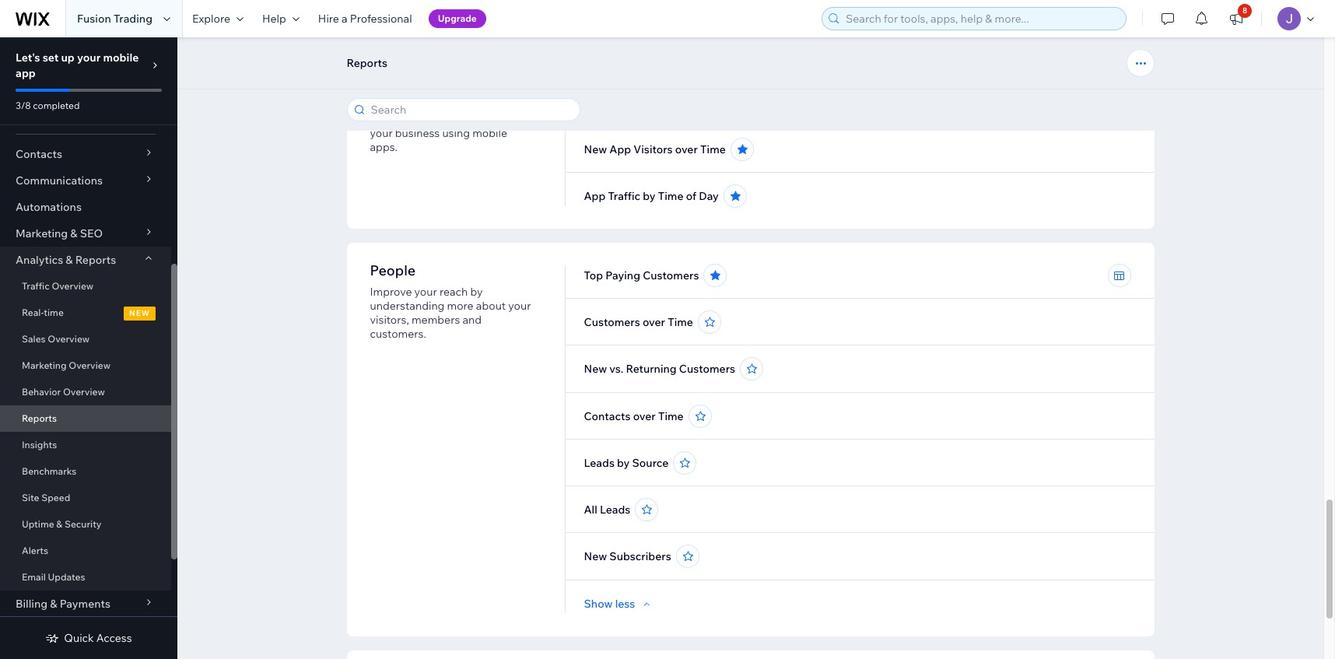 Task type: vqa. For each thing, say whether or not it's contained in the screenshot.
Automations link
yes



Task type: locate. For each thing, give the bounding box(es) containing it.
upgrade
[[438, 12, 477, 24]]

traffic down analytics
[[22, 280, 50, 292]]

payments
[[60, 597, 111, 611]]

& for uptime
[[56, 519, 62, 530]]

0 horizontal spatial mobile
[[103, 51, 139, 65]]

traffic down visitors in the top of the page
[[608, 189, 641, 203]]

1 vertical spatial marketing
[[22, 360, 67, 371]]

leads
[[584, 456, 615, 470], [600, 503, 631, 517]]

by left source
[[617, 456, 630, 470]]

communications
[[16, 174, 103, 188]]

reports down the seo
[[75, 253, 116, 267]]

by left of
[[643, 189, 656, 203]]

trading
[[114, 12, 153, 26]]

traffic up visitors in the top of the page
[[608, 96, 641, 110]]

show less
[[584, 597, 636, 611]]

your right about
[[509, 299, 531, 313]]

2 horizontal spatial reports
[[347, 56, 388, 70]]

& inside 'link'
[[56, 519, 62, 530]]

contacts up the communications
[[16, 147, 62, 161]]

1 horizontal spatial mobile
[[473, 126, 508, 140]]

& down marketing & seo
[[66, 253, 73, 267]]

mobile down the search field
[[473, 126, 508, 140]]

& for analytics
[[66, 253, 73, 267]]

2 vertical spatial by
[[617, 456, 630, 470]]

2 horizontal spatial by
[[643, 189, 656, 203]]

0 vertical spatial reports
[[347, 56, 388, 70]]

app
[[436, 89, 464, 107], [584, 96, 606, 110], [610, 142, 632, 156], [584, 189, 606, 203]]

contacts down vs.
[[584, 410, 631, 424]]

time up new app visitors over time
[[668, 96, 694, 110]]

Search for tools, apps, help & more... field
[[842, 8, 1122, 30]]

alerts link
[[0, 538, 171, 564]]

leads right all
[[600, 503, 631, 517]]

reports up insights
[[22, 413, 57, 424]]

members
[[412, 313, 460, 327]]

customers right the paying
[[643, 269, 699, 283]]

hire
[[318, 12, 339, 26]]

0 vertical spatial mobile
[[103, 51, 139, 65]]

more
[[447, 299, 474, 313]]

new left subscribers
[[584, 550, 607, 564]]

overview
[[52, 280, 94, 292], [48, 333, 90, 345], [69, 360, 111, 371], [63, 386, 105, 398]]

new for new subscribers
[[584, 550, 607, 564]]

0 vertical spatial leads
[[584, 456, 615, 470]]

& right uptime
[[56, 519, 62, 530]]

marketing overview link
[[0, 353, 171, 379]]

reports inside button
[[347, 56, 388, 70]]

& inside dropdown button
[[70, 227, 78, 241]]

marketing up "behavior"
[[22, 360, 67, 371]]

overview for marketing overview
[[69, 360, 111, 371]]

1 new from the top
[[584, 142, 607, 156]]

1 vertical spatial new
[[584, 362, 607, 376]]

2 vertical spatial new
[[584, 550, 607, 564]]

marketing
[[16, 227, 68, 241], [22, 360, 67, 371]]

overview down analytics & reports
[[52, 280, 94, 292]]

communications button
[[0, 167, 171, 194]]

by
[[643, 189, 656, 203], [471, 285, 483, 299], [617, 456, 630, 470]]

reports for "reports" button on the left of page
[[347, 56, 388, 70]]

time up 'new vs. returning customers'
[[668, 315, 694, 329]]

alerts
[[22, 545, 48, 557]]

marketing for marketing overview
[[22, 360, 67, 371]]

traffic overview link
[[0, 273, 171, 300]]

new left visitors in the top of the page
[[584, 142, 607, 156]]

Search field
[[366, 99, 575, 121]]

0 horizontal spatial contacts
[[16, 147, 62, 161]]

top
[[584, 269, 604, 283]]

app
[[16, 66, 36, 80]]

time
[[44, 307, 64, 318]]

your left how
[[370, 126, 393, 140]]

app left visitors in the top of the page
[[610, 142, 632, 156]]

app up new app visitors over time
[[584, 96, 606, 110]]

app traffic over time
[[584, 96, 694, 110]]

0 vertical spatial by
[[643, 189, 656, 203]]

customers up vs.
[[584, 315, 641, 329]]

explore
[[192, 12, 230, 26]]

marketing up analytics
[[16, 227, 68, 241]]

benchmarks
[[22, 466, 77, 477]]

0 vertical spatial customers
[[643, 269, 699, 283]]

analytics & reports button
[[0, 247, 171, 273]]

&
[[70, 227, 78, 241], [66, 253, 73, 267], [56, 519, 62, 530], [50, 597, 57, 611]]

app up "people"
[[436, 89, 464, 107]]

your inside members app learn how people engage with your business using mobile apps.
[[370, 126, 393, 140]]

your right up
[[77, 51, 101, 65]]

customers
[[643, 269, 699, 283], [584, 315, 641, 329], [680, 362, 736, 376]]

new left vs.
[[584, 362, 607, 376]]

2 vertical spatial reports
[[22, 413, 57, 424]]

quick access button
[[45, 631, 132, 645]]

day
[[699, 189, 719, 203]]

improve
[[370, 285, 412, 299]]

returning
[[626, 362, 677, 376]]

of
[[686, 189, 697, 203]]

uptime & security
[[22, 519, 102, 530]]

marketing & seo button
[[0, 220, 171, 247]]

1 horizontal spatial reports
[[75, 253, 116, 267]]

time up day
[[701, 142, 726, 156]]

customers over time
[[584, 315, 694, 329]]

real-
[[22, 307, 44, 318]]

1 vertical spatial reports
[[75, 253, 116, 267]]

site
[[22, 492, 39, 504]]

2 vertical spatial traffic
[[22, 280, 50, 292]]

0 vertical spatial marketing
[[16, 227, 68, 241]]

0 vertical spatial traffic
[[608, 96, 641, 110]]

mobile
[[103, 51, 139, 65], [473, 126, 508, 140]]

contacts inside dropdown button
[[16, 147, 62, 161]]

let's
[[16, 51, 40, 65]]

insights link
[[0, 432, 171, 459]]

& for marketing
[[70, 227, 78, 241]]

business
[[395, 126, 440, 140]]

new subscribers
[[584, 550, 672, 564]]

1 horizontal spatial contacts
[[584, 410, 631, 424]]

people
[[425, 112, 461, 126]]

members app learn how people engage with your business using mobile apps.
[[370, 89, 526, 154]]

traffic inside "traffic overview" link
[[22, 280, 50, 292]]

leads up all leads
[[584, 456, 615, 470]]

mobile down fusion trading
[[103, 51, 139, 65]]

all leads
[[584, 503, 631, 517]]

automations
[[16, 200, 82, 214]]

1 vertical spatial traffic
[[608, 189, 641, 203]]

marketing inside marketing & seo dropdown button
[[16, 227, 68, 241]]

0 vertical spatial contacts
[[16, 147, 62, 161]]

1 vertical spatial by
[[471, 285, 483, 299]]

email
[[22, 571, 46, 583]]

sidebar element
[[0, 37, 178, 659]]

by right reach
[[471, 285, 483, 299]]

over right visitors in the top of the page
[[676, 142, 698, 156]]

customers right returning on the bottom of the page
[[680, 362, 736, 376]]

people improve your reach by understanding more about your visitors, members and customers.
[[370, 262, 531, 341]]

1 vertical spatial contacts
[[584, 410, 631, 424]]

overview down "sales overview" link
[[69, 360, 111, 371]]

new for new vs. returning customers
[[584, 362, 607, 376]]

seo
[[80, 227, 103, 241]]

how
[[401, 112, 423, 126]]

subscribers
[[610, 550, 672, 564]]

0 horizontal spatial by
[[471, 285, 483, 299]]

contacts
[[16, 147, 62, 161], [584, 410, 631, 424]]

mobile inside members app learn how people engage with your business using mobile apps.
[[473, 126, 508, 140]]

sales
[[22, 333, 46, 345]]

analytics & reports
[[16, 253, 116, 267]]

leads by source
[[584, 456, 669, 470]]

reach
[[440, 285, 468, 299]]

site speed link
[[0, 485, 171, 511]]

overview up the marketing overview
[[48, 333, 90, 345]]

3 new from the top
[[584, 550, 607, 564]]

traffic
[[608, 96, 641, 110], [608, 189, 641, 203], [22, 280, 50, 292]]

& right billing
[[50, 597, 57, 611]]

show less button
[[584, 597, 654, 611]]

8 button
[[1220, 0, 1254, 37]]

1 horizontal spatial by
[[617, 456, 630, 470]]

billing
[[16, 597, 48, 611]]

learn
[[370, 112, 399, 126]]

source
[[633, 456, 669, 470]]

hire a professional link
[[309, 0, 422, 37]]

reports
[[347, 56, 388, 70], [75, 253, 116, 267], [22, 413, 57, 424]]

0 horizontal spatial reports
[[22, 413, 57, 424]]

less
[[616, 597, 636, 611]]

new
[[584, 142, 607, 156], [584, 362, 607, 376], [584, 550, 607, 564]]

0 vertical spatial new
[[584, 142, 607, 156]]

paying
[[606, 269, 641, 283]]

overview down the marketing overview link
[[63, 386, 105, 398]]

reports down hire a professional link
[[347, 56, 388, 70]]

1 vertical spatial mobile
[[473, 126, 508, 140]]

& left the seo
[[70, 227, 78, 241]]

mobile inside 'let's set up your mobile app'
[[103, 51, 139, 65]]

new for new app visitors over time
[[584, 142, 607, 156]]

2 new from the top
[[584, 362, 607, 376]]

marketing overview
[[22, 360, 111, 371]]

traffic overview
[[22, 280, 94, 292]]

email updates
[[22, 571, 85, 583]]



Task type: describe. For each thing, give the bounding box(es) containing it.
contacts button
[[0, 141, 171, 167]]

all
[[584, 503, 598, 517]]

new app visitors over time
[[584, 142, 726, 156]]

traffic for by
[[608, 189, 641, 203]]

updates
[[48, 571, 85, 583]]

& for billing
[[50, 597, 57, 611]]

quick access
[[64, 631, 132, 645]]

engage
[[463, 112, 502, 126]]

overview for sales overview
[[48, 333, 90, 345]]

reports inside popup button
[[75, 253, 116, 267]]

fusion
[[77, 12, 111, 26]]

app inside members app learn how people engage with your business using mobile apps.
[[436, 89, 464, 107]]

customers.
[[370, 327, 426, 341]]

app down new app visitors over time
[[584, 189, 606, 203]]

email updates link
[[0, 564, 171, 591]]

real-time
[[22, 307, 64, 318]]

professional
[[350, 12, 412, 26]]

contacts for contacts
[[16, 147, 62, 161]]

marketing for marketing & seo
[[16, 227, 68, 241]]

marketing & seo
[[16, 227, 103, 241]]

over up returning on the bottom of the page
[[643, 315, 666, 329]]

sales overview
[[22, 333, 90, 345]]

fusion trading
[[77, 12, 153, 26]]

over up source
[[633, 410, 656, 424]]

3/8 completed
[[16, 100, 80, 111]]

reports for reports link
[[22, 413, 57, 424]]

visitors
[[634, 142, 673, 156]]

3/8
[[16, 100, 31, 111]]

with
[[504, 112, 526, 126]]

overview for traffic overview
[[52, 280, 94, 292]]

reports button
[[339, 51, 396, 75]]

completed
[[33, 100, 80, 111]]

top paying customers
[[584, 269, 699, 283]]

over up new app visitors over time
[[643, 96, 666, 110]]

your left reach
[[415, 285, 437, 299]]

understanding
[[370, 299, 445, 313]]

help
[[262, 12, 286, 26]]

time down 'new vs. returning customers'
[[659, 410, 684, 424]]

new
[[129, 308, 150, 318]]

hire a professional
[[318, 12, 412, 26]]

show
[[584, 597, 613, 611]]

set
[[43, 51, 59, 65]]

uptime & security link
[[0, 511, 171, 538]]

a
[[342, 12, 348, 26]]

traffic for over
[[608, 96, 641, 110]]

up
[[61, 51, 75, 65]]

about
[[476, 299, 506, 313]]

people
[[370, 262, 416, 279]]

security
[[65, 519, 102, 530]]

using
[[443, 126, 470, 140]]

time left of
[[658, 189, 684, 203]]

new vs. returning customers
[[584, 362, 736, 376]]

reports link
[[0, 406, 171, 432]]

upgrade button
[[429, 9, 486, 28]]

2 vertical spatial customers
[[680, 362, 736, 376]]

contacts over time
[[584, 410, 684, 424]]

access
[[96, 631, 132, 645]]

vs.
[[610, 362, 624, 376]]

billing & payments
[[16, 597, 111, 611]]

1 vertical spatial leads
[[600, 503, 631, 517]]

site speed
[[22, 492, 70, 504]]

visitors,
[[370, 313, 409, 327]]

let's set up your mobile app
[[16, 51, 139, 80]]

and
[[463, 313, 482, 327]]

by inside people improve your reach by understanding more about your visitors, members and customers.
[[471, 285, 483, 299]]

contacts for contacts over time
[[584, 410, 631, 424]]

analytics
[[16, 253, 63, 267]]

your inside 'let's set up your mobile app'
[[77, 51, 101, 65]]

members
[[370, 89, 433, 107]]

overview for behavior overview
[[63, 386, 105, 398]]

1 vertical spatial customers
[[584, 315, 641, 329]]

behavior
[[22, 386, 61, 398]]

uptime
[[22, 519, 54, 530]]

app traffic by time of day
[[584, 189, 719, 203]]

quick
[[64, 631, 94, 645]]

behavior overview
[[22, 386, 105, 398]]

billing & payments button
[[0, 591, 171, 617]]

speed
[[41, 492, 70, 504]]

apps.
[[370, 140, 398, 154]]

sales overview link
[[0, 326, 171, 353]]



